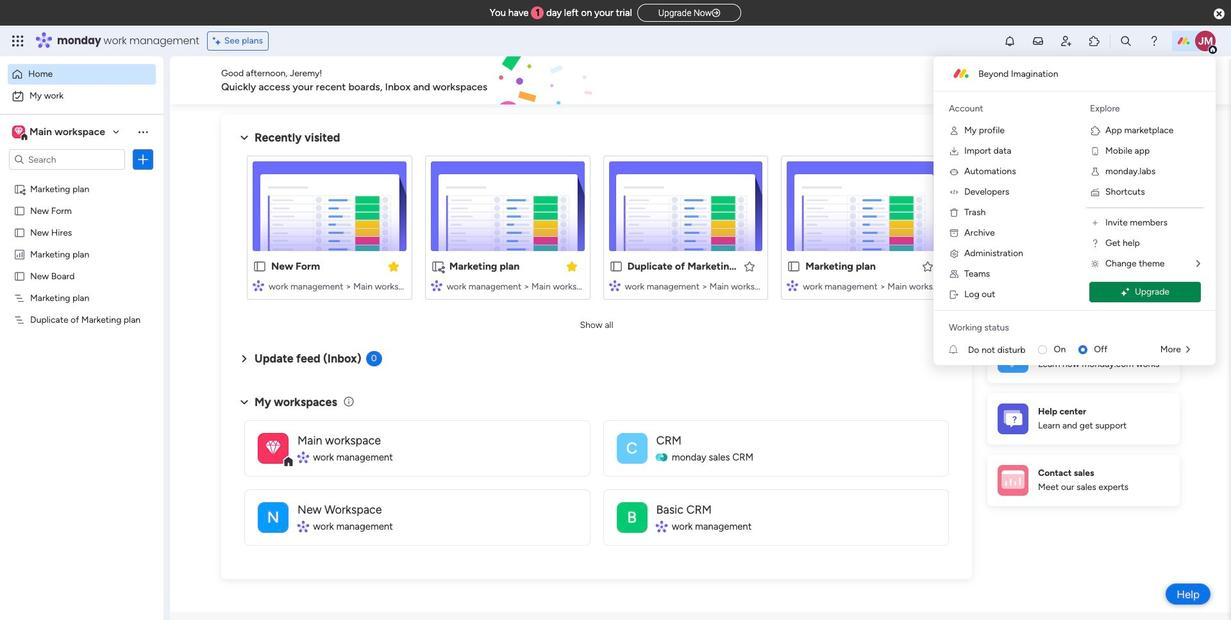 Task type: locate. For each thing, give the bounding box(es) containing it.
dapulse rightstroke image
[[712, 8, 720, 18]]

mobile app image
[[1091, 146, 1101, 157]]

0 vertical spatial option
[[8, 64, 156, 85]]

list box
[[0, 175, 164, 504]]

upgrade stars new image
[[1121, 288, 1130, 297]]

shortcuts image
[[1091, 187, 1101, 198]]

1 vertical spatial workspace image
[[258, 433, 289, 464]]

0 horizontal spatial remove from favorites image
[[387, 260, 400, 273]]

component image
[[657, 522, 668, 533]]

developers image
[[949, 187, 960, 198]]

1 remove from favorites image from the left
[[387, 260, 400, 273]]

0 vertical spatial shareable board image
[[13, 183, 26, 195]]

1 horizontal spatial add to favorites image
[[922, 260, 935, 273]]

see plans image
[[213, 34, 224, 48]]

0 vertical spatial workspace image
[[12, 125, 25, 139]]

0 horizontal spatial add to favorites image
[[744, 260, 756, 273]]

1 horizontal spatial public board image
[[609, 260, 623, 274]]

public board image up public dashboard icon
[[13, 205, 26, 217]]

public board image
[[13, 226, 26, 239], [253, 260, 267, 274], [787, 260, 801, 274], [13, 270, 26, 282]]

v2 surfce notifications image
[[949, 344, 968, 357]]

Search in workspace field
[[27, 152, 107, 167]]

list arrow image
[[1197, 260, 1201, 269], [1187, 346, 1191, 355]]

invite members image
[[1091, 218, 1101, 228]]

open update feed (inbox) image
[[237, 352, 252, 367]]

2 add to favorites image from the left
[[922, 260, 935, 273]]

notifications image
[[1004, 35, 1017, 47]]

import data image
[[949, 146, 960, 157]]

administration image
[[949, 249, 960, 259]]

1 vertical spatial option
[[8, 86, 156, 106]]

monday marketplace image
[[1089, 35, 1101, 47]]

contact sales element
[[988, 455, 1180, 506]]

public board image up component icon
[[609, 260, 623, 274]]

public dashboard image
[[13, 248, 26, 260]]

change theme image
[[1091, 259, 1101, 269]]

search everything image
[[1120, 35, 1133, 47]]

help image
[[1148, 35, 1161, 47]]

1 vertical spatial public board image
[[609, 260, 623, 274]]

1 horizontal spatial remove from favorites image
[[565, 260, 578, 273]]

automations image
[[949, 167, 960, 177]]

0 horizontal spatial list arrow image
[[1187, 346, 1191, 355]]

archive image
[[949, 228, 960, 239]]

shareable board image
[[13, 183, 26, 195], [431, 260, 445, 274]]

workspace image
[[12, 125, 25, 139], [258, 433, 289, 464], [617, 503, 648, 533]]

workspace image
[[14, 125, 23, 139], [617, 433, 648, 464], [266, 437, 281, 460], [258, 503, 289, 533]]

add to favorites image
[[744, 260, 756, 273], [922, 260, 935, 273]]

0 horizontal spatial shareable board image
[[13, 183, 26, 195]]

1 vertical spatial list arrow image
[[1187, 346, 1191, 355]]

0 vertical spatial public board image
[[13, 205, 26, 217]]

0 horizontal spatial public board image
[[13, 205, 26, 217]]

option
[[8, 64, 156, 85], [8, 86, 156, 106], [0, 177, 164, 180]]

public board image
[[13, 205, 26, 217], [609, 260, 623, 274]]

2 vertical spatial workspace image
[[617, 503, 648, 533]]

1 vertical spatial shareable board image
[[431, 260, 445, 274]]

close recently visited image
[[237, 130, 252, 146]]

1 horizontal spatial list arrow image
[[1197, 260, 1201, 269]]

remove from favorites image
[[387, 260, 400, 273], [565, 260, 578, 273]]



Task type: describe. For each thing, give the bounding box(es) containing it.
1 horizontal spatial workspace image
[[258, 433, 289, 464]]

invite members image
[[1060, 35, 1073, 47]]

help center element
[[988, 394, 1180, 445]]

options image
[[137, 153, 149, 166]]

select product image
[[12, 35, 24, 47]]

trash image
[[949, 208, 960, 218]]

log out image
[[949, 290, 960, 300]]

getting started element
[[988, 332, 1180, 383]]

1 horizontal spatial shareable board image
[[431, 260, 445, 274]]

0 element
[[366, 352, 382, 367]]

0 vertical spatial list arrow image
[[1197, 260, 1201, 269]]

workspace options image
[[137, 126, 149, 138]]

dapulse close image
[[1214, 8, 1225, 21]]

0 horizontal spatial workspace image
[[12, 125, 25, 139]]

v2 user feedback image
[[998, 73, 1008, 88]]

my profile image
[[949, 126, 960, 136]]

get help image
[[1091, 239, 1101, 249]]

2 horizontal spatial workspace image
[[617, 503, 648, 533]]

workspace selection element
[[12, 124, 107, 141]]

jeremy miller image
[[1196, 31, 1216, 51]]

quick search results list box
[[237, 146, 957, 316]]

templates image image
[[999, 123, 1169, 211]]

close my workspaces image
[[237, 395, 252, 410]]

monday.labs image
[[1091, 167, 1101, 177]]

component image
[[609, 280, 621, 292]]

update feed image
[[1032, 35, 1045, 47]]

2 vertical spatial option
[[0, 177, 164, 180]]

1 add to favorites image from the left
[[744, 260, 756, 273]]

workspace image inside icon
[[266, 437, 281, 460]]

teams image
[[949, 269, 960, 280]]

2 remove from favorites image from the left
[[565, 260, 578, 273]]



Task type: vqa. For each thing, say whether or not it's contained in the screenshot.
left Public Dashboard icon
no



